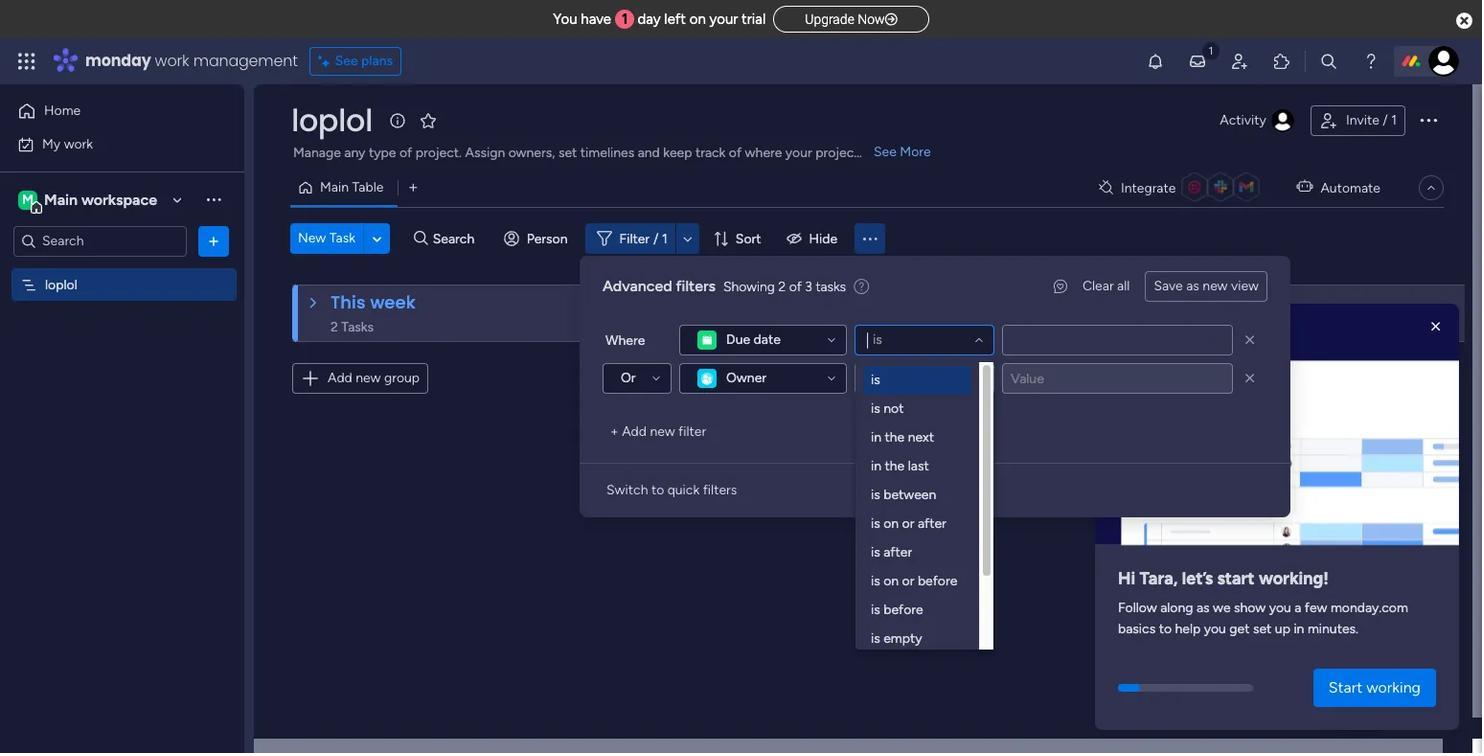 Task type: describe. For each thing, give the bounding box(es) containing it.
0 vertical spatial loplol
[[291, 99, 373, 142]]

up
[[1276, 621, 1291, 638]]

arrow down image
[[676, 227, 700, 250]]

save as new view button
[[1146, 271, 1268, 302]]

is for is between
[[871, 487, 881, 503]]

workspace selection element
[[18, 188, 160, 213]]

showing
[[724, 278, 775, 295]]

+
[[611, 424, 619, 440]]

tasks
[[816, 278, 846, 295]]

clear all
[[1083, 278, 1130, 294]]

is empty
[[871, 631, 923, 647]]

work for monday
[[155, 50, 189, 72]]

upgrade now link
[[774, 6, 929, 32]]

see for see more
[[874, 144, 897, 160]]

search everything image
[[1320, 52, 1339, 71]]

start working button
[[1314, 669, 1437, 707]]

now
[[858, 12, 885, 27]]

main table
[[320, 179, 384, 196]]

dapulse rightstroke image
[[885, 12, 898, 27]]

learn more image
[[854, 278, 869, 296]]

see more link
[[872, 143, 933, 162]]

assigned
[[910, 370, 963, 386]]

dapulse integrations image
[[1099, 181, 1114, 195]]

follow
[[1119, 600, 1158, 617]]

view
[[1232, 278, 1259, 294]]

is on or before
[[871, 573, 958, 589]]

add to favorites image
[[419, 111, 438, 130]]

apps image
[[1273, 52, 1292, 71]]

working
[[1367, 679, 1421, 697]]

between
[[884, 487, 937, 503]]

filters inside button
[[703, 482, 737, 498]]

0 vertical spatial not
[[886, 370, 906, 386]]

Search field
[[428, 225, 486, 252]]

this
[[331, 290, 366, 314]]

options image
[[204, 231, 223, 251]]

to inside follow along as we show you a few monday.com basics to help you get set up in minutes.
[[1159, 621, 1172, 638]]

along
[[1161, 600, 1194, 617]]

stands.
[[863, 145, 905, 161]]

any
[[344, 145, 366, 161]]

hide button
[[779, 223, 849, 254]]

or for before
[[903, 573, 915, 589]]

person
[[527, 231, 568, 247]]

you
[[553, 11, 578, 28]]

monday
[[85, 50, 151, 72]]

project.
[[416, 145, 462, 161]]

invite / 1 button
[[1311, 105, 1406, 136]]

is between
[[871, 487, 937, 503]]

main workspace
[[44, 190, 157, 208]]

0 vertical spatial filters
[[676, 277, 716, 295]]

not inside is is not
[[884, 401, 904, 417]]

in the last
[[871, 458, 930, 474]]

manage any type of project. assign owners, set timelines and keep track of where your project stands.
[[293, 145, 905, 161]]

in the next
[[871, 429, 935, 446]]

filter
[[679, 424, 707, 440]]

have
[[581, 11, 612, 28]]

hi tara, let's start working!
[[1119, 569, 1329, 590]]

loplol list box
[[0, 265, 244, 560]]

group
[[384, 370, 420, 386]]

task
[[329, 230, 356, 246]]

status
[[809, 289, 848, 306]]

show board description image
[[386, 111, 409, 130]]

clear
[[1083, 278, 1114, 294]]

or for after
[[903, 516, 915, 532]]

to inside button
[[652, 482, 665, 498]]

help image
[[1362, 52, 1381, 71]]

lottie animation element
[[1096, 304, 1460, 552]]

0 horizontal spatial add
[[328, 370, 353, 386]]

left
[[665, 11, 686, 28]]

hi
[[1119, 569, 1136, 590]]

of inside advanced filters showing 2 of 3 tasks
[[790, 278, 802, 295]]

my work button
[[12, 129, 206, 160]]

0 horizontal spatial set
[[559, 145, 577, 161]]

is not assigned
[[873, 370, 963, 386]]

activity
[[1220, 112, 1267, 128]]

follow along as we show you a few monday.com basics to help you get set up in minutes.
[[1119, 600, 1409, 638]]

week
[[370, 290, 416, 314]]

advanced
[[603, 277, 673, 295]]

loplol inside "list box"
[[45, 277, 77, 293]]

switch to quick filters
[[607, 482, 737, 498]]

0 horizontal spatial of
[[400, 145, 412, 161]]

start
[[1329, 679, 1363, 697]]

add new group
[[328, 370, 420, 386]]

help button
[[1320, 699, 1387, 730]]

activity button
[[1213, 105, 1304, 136]]

let's
[[1183, 569, 1214, 590]]

filter
[[620, 231, 650, 247]]

is before
[[871, 602, 924, 618]]

last
[[908, 458, 930, 474]]

is is not
[[871, 372, 904, 417]]

1 horizontal spatial after
[[918, 516, 947, 532]]

new for +
[[650, 424, 675, 440]]

/ for filter
[[654, 231, 659, 247]]

main for main table
[[320, 179, 349, 196]]

we
[[1214, 600, 1231, 617]]

1 for invite
[[1392, 112, 1398, 128]]

monday.com
[[1331, 600, 1409, 617]]

see plans button
[[309, 47, 402, 76]]

1 horizontal spatial your
[[786, 145, 813, 161]]

switch
[[607, 482, 648, 498]]

empty
[[884, 631, 923, 647]]

switch to quick filters button
[[599, 475, 745, 506]]

is for is is not
[[871, 372, 881, 388]]

m
[[22, 191, 33, 208]]

and
[[638, 145, 660, 161]]

my work
[[42, 136, 93, 152]]

quick
[[668, 482, 700, 498]]

basics
[[1119, 621, 1156, 638]]

home
[[44, 103, 81, 119]]

is for is before
[[871, 602, 881, 618]]

invite members image
[[1231, 52, 1250, 71]]

project
[[816, 145, 859, 161]]

0 vertical spatial on
[[690, 11, 706, 28]]

few
[[1305, 600, 1328, 617]]

as inside button
[[1187, 278, 1200, 294]]

assign
[[465, 145, 505, 161]]

notifications image
[[1146, 52, 1166, 71]]

workspace image
[[18, 189, 37, 210]]

new
[[298, 230, 326, 246]]

in inside follow along as we show you a few monday.com basics to help you get set up in minutes.
[[1294, 621, 1305, 638]]

inbox image
[[1189, 52, 1208, 71]]

table
[[352, 179, 384, 196]]

autopilot image
[[1297, 175, 1314, 199]]

get
[[1230, 621, 1250, 638]]

manage
[[293, 145, 341, 161]]

plans
[[361, 53, 393, 69]]



Task type: vqa. For each thing, say whether or not it's contained in the screenshot.
SET
yes



Task type: locate. For each thing, give the bounding box(es) containing it.
2 vertical spatial on
[[884, 573, 899, 589]]

add view image
[[410, 181, 417, 195]]

new
[[1203, 278, 1228, 294], [356, 370, 381, 386], [650, 424, 675, 440]]

Value field
[[1003, 363, 1234, 394]]

0 vertical spatial work
[[155, 50, 189, 72]]

is for is after
[[871, 544, 881, 561]]

new left the filter
[[650, 424, 675, 440]]

1 horizontal spatial 1
[[662, 231, 668, 247]]

main left table
[[320, 179, 349, 196]]

you left a
[[1270, 600, 1292, 617]]

Status field
[[804, 288, 853, 309]]

filters right quick
[[703, 482, 737, 498]]

2 or from the top
[[903, 573, 915, 589]]

1 left 'day'
[[622, 11, 628, 28]]

new for save
[[1203, 278, 1228, 294]]

0 horizontal spatial to
[[652, 482, 665, 498]]

new task
[[298, 230, 356, 246]]

in up in the last
[[871, 429, 882, 446]]

day
[[638, 11, 661, 28]]

angle down image
[[373, 231, 382, 246]]

0 vertical spatial set
[[559, 145, 577, 161]]

This week field
[[326, 290, 421, 315]]

your
[[710, 11, 738, 28], [786, 145, 813, 161]]

in
[[871, 429, 882, 446], [871, 458, 882, 474], [1294, 621, 1305, 638]]

on for is on or before
[[884, 573, 899, 589]]

0 horizontal spatial after
[[884, 544, 913, 561]]

management
[[193, 50, 298, 72]]

the left next at right bottom
[[885, 429, 905, 446]]

advanced filters showing 2 of 3 tasks
[[603, 277, 846, 295]]

/ inside button
[[1383, 112, 1389, 128]]

you down we
[[1205, 621, 1227, 638]]

0 vertical spatial see
[[335, 53, 358, 69]]

upgrade now
[[805, 12, 885, 27]]

integrate
[[1121, 180, 1176, 196]]

1 vertical spatial new
[[356, 370, 381, 386]]

1 vertical spatial as
[[1197, 600, 1210, 617]]

the for last
[[885, 458, 905, 474]]

set left up
[[1254, 621, 1272, 638]]

workspace
[[81, 190, 157, 208]]

option
[[0, 267, 244, 271]]

is on or after
[[871, 516, 947, 532]]

more
[[900, 144, 931, 160]]

your right where
[[786, 145, 813, 161]]

due
[[727, 332, 751, 348]]

on right left
[[690, 11, 706, 28]]

1 for you
[[622, 11, 628, 28]]

set
[[559, 145, 577, 161], [1254, 621, 1272, 638]]

1 horizontal spatial set
[[1254, 621, 1272, 638]]

is after
[[871, 544, 913, 561]]

1 vertical spatial add
[[622, 424, 647, 440]]

1 right invite on the right top
[[1392, 112, 1398, 128]]

1
[[622, 11, 628, 28], [1392, 112, 1398, 128], [662, 231, 668, 247]]

main inside button
[[320, 179, 349, 196]]

1 horizontal spatial /
[[1383, 112, 1389, 128]]

add left group
[[328, 370, 353, 386]]

or
[[903, 516, 915, 532], [903, 573, 915, 589]]

0 vertical spatial your
[[710, 11, 738, 28]]

1 horizontal spatial main
[[320, 179, 349, 196]]

after down is on or after
[[884, 544, 913, 561]]

home button
[[12, 96, 206, 127]]

in for in the last
[[871, 458, 882, 474]]

not left the assigned
[[886, 370, 906, 386]]

the left last
[[885, 458, 905, 474]]

1 horizontal spatial add
[[622, 424, 647, 440]]

dapulse close image
[[1457, 12, 1473, 31]]

see left more
[[874, 144, 897, 160]]

1 vertical spatial 1
[[1392, 112, 1398, 128]]

is for is empty
[[871, 631, 881, 647]]

2
[[779, 278, 786, 295]]

before up empty
[[884, 602, 924, 618]]

collapse board header image
[[1424, 180, 1440, 196]]

to left help
[[1159, 621, 1172, 638]]

work right monday
[[155, 50, 189, 72]]

2 vertical spatial new
[[650, 424, 675, 440]]

next
[[908, 429, 935, 446]]

1 horizontal spatial see
[[874, 144, 897, 160]]

or down between
[[903, 516, 915, 532]]

1 vertical spatial before
[[884, 602, 924, 618]]

as inside follow along as we show you a few monday.com basics to help you get set up in minutes.
[[1197, 600, 1210, 617]]

0 horizontal spatial main
[[44, 190, 78, 208]]

or up is before
[[903, 573, 915, 589]]

1 vertical spatial or
[[903, 573, 915, 589]]

select product image
[[17, 52, 36, 71]]

type
[[369, 145, 396, 161]]

due date
[[727, 332, 781, 348]]

0 vertical spatial 1
[[622, 11, 628, 28]]

filter / 1
[[620, 231, 668, 247]]

1 the from the top
[[885, 429, 905, 446]]

set inside follow along as we show you a few monday.com basics to help you get set up in minutes.
[[1254, 621, 1272, 638]]

1 image
[[1203, 39, 1220, 61]]

sort
[[736, 231, 762, 247]]

0 horizontal spatial loplol
[[45, 277, 77, 293]]

options image
[[1418, 108, 1441, 131]]

is for is on or after
[[871, 516, 881, 532]]

0 horizontal spatial see
[[335, 53, 358, 69]]

see inside button
[[335, 53, 358, 69]]

to left quick
[[652, 482, 665, 498]]

minutes.
[[1308, 621, 1359, 638]]

after down between
[[918, 516, 947, 532]]

1 inside button
[[1392, 112, 1398, 128]]

2 horizontal spatial 1
[[1392, 112, 1398, 128]]

show
[[1235, 600, 1266, 617]]

work for my
[[64, 136, 93, 152]]

save
[[1154, 278, 1184, 294]]

new task button
[[290, 223, 363, 254]]

where
[[745, 145, 783, 161]]

1 horizontal spatial to
[[1159, 621, 1172, 638]]

not
[[886, 370, 906, 386], [884, 401, 904, 417]]

main table button
[[290, 173, 398, 203]]

filters
[[676, 277, 716, 295], [703, 482, 737, 498]]

0 vertical spatial add
[[328, 370, 353, 386]]

start working
[[1329, 679, 1421, 697]]

1 horizontal spatial new
[[650, 424, 675, 440]]

all
[[1118, 278, 1130, 294]]

2 horizontal spatial of
[[790, 278, 802, 295]]

is for is not assigned
[[873, 370, 883, 386]]

loplol
[[291, 99, 373, 142], [45, 277, 77, 293]]

timelines
[[581, 145, 635, 161]]

or
[[621, 370, 636, 386]]

/ for invite
[[1383, 112, 1389, 128]]

on down is after
[[884, 573, 899, 589]]

3
[[805, 278, 813, 295]]

loplol down search in workspace field
[[45, 277, 77, 293]]

see for see plans
[[335, 53, 358, 69]]

help
[[1336, 705, 1371, 724]]

new inside button
[[1203, 278, 1228, 294]]

keep
[[664, 145, 692, 161]]

1 vertical spatial the
[[885, 458, 905, 474]]

tara,
[[1140, 569, 1178, 590]]

0 horizontal spatial your
[[710, 11, 738, 28]]

1 vertical spatial /
[[654, 231, 659, 247]]

set right owners,
[[559, 145, 577, 161]]

1 horizontal spatial work
[[155, 50, 189, 72]]

hide
[[809, 231, 838, 247]]

0 vertical spatial new
[[1203, 278, 1228, 294]]

0 horizontal spatial new
[[356, 370, 381, 386]]

lottie animation image
[[1096, 312, 1460, 552]]

on up is after
[[884, 516, 899, 532]]

close image
[[1427, 317, 1446, 336]]

date
[[754, 332, 781, 348]]

+ add new filter button
[[603, 417, 714, 448]]

invite
[[1347, 112, 1380, 128]]

owner
[[727, 370, 767, 386]]

0 vertical spatial after
[[918, 516, 947, 532]]

new left view
[[1203, 278, 1228, 294]]

0 horizontal spatial work
[[64, 136, 93, 152]]

/
[[1383, 112, 1389, 128], [654, 231, 659, 247]]

invite / 1
[[1347, 112, 1398, 128]]

0 horizontal spatial 1
[[622, 11, 628, 28]]

working!
[[1259, 569, 1329, 590]]

1 vertical spatial you
[[1205, 621, 1227, 638]]

is for is on or before
[[871, 573, 881, 589]]

0 vertical spatial in
[[871, 429, 882, 446]]

loplol field
[[287, 99, 378, 142]]

as right save
[[1187, 278, 1200, 294]]

menu image
[[861, 229, 880, 248]]

1 vertical spatial on
[[884, 516, 899, 532]]

0 vertical spatial before
[[918, 573, 958, 589]]

1 vertical spatial work
[[64, 136, 93, 152]]

main inside workspace selection element
[[44, 190, 78, 208]]

filters down arrow down image
[[676, 277, 716, 295]]

2 vertical spatial in
[[1294, 621, 1305, 638]]

1 horizontal spatial of
[[729, 145, 742, 161]]

0 vertical spatial as
[[1187, 278, 1200, 294]]

remove sort image
[[1241, 331, 1260, 350]]

work right the my
[[64, 136, 93, 152]]

monday work management
[[85, 50, 298, 72]]

as left we
[[1197, 600, 1210, 617]]

owners,
[[509, 145, 555, 161]]

1 or from the top
[[903, 516, 915, 532]]

1 horizontal spatial loplol
[[291, 99, 373, 142]]

of right track
[[729, 145, 742, 161]]

work
[[155, 50, 189, 72], [64, 136, 93, 152]]

in right up
[[1294, 621, 1305, 638]]

the for next
[[885, 429, 905, 446]]

1 vertical spatial your
[[786, 145, 813, 161]]

see more
[[874, 144, 931, 160]]

0 horizontal spatial /
[[654, 231, 659, 247]]

in for in the next
[[871, 429, 882, 446]]

1 vertical spatial loplol
[[45, 277, 77, 293]]

tara schultz image
[[1429, 46, 1460, 77]]

work inside 'button'
[[64, 136, 93, 152]]

0 vertical spatial the
[[885, 429, 905, 446]]

main for main workspace
[[44, 190, 78, 208]]

loplol up manage
[[291, 99, 373, 142]]

workspace options image
[[204, 190, 223, 209]]

2 horizontal spatial new
[[1203, 278, 1228, 294]]

remove sort image
[[1241, 369, 1260, 388]]

/ right invite on the right top
[[1383, 112, 1389, 128]]

clear all button
[[1075, 271, 1138, 302]]

of left 3
[[790, 278, 802, 295]]

this week
[[331, 290, 416, 314]]

after
[[918, 516, 947, 532], [884, 544, 913, 561]]

in down in the next
[[871, 458, 882, 474]]

1 for filter
[[662, 231, 668, 247]]

see left plans
[[335, 53, 358, 69]]

on for is on or after
[[884, 516, 899, 532]]

not up in the next
[[884, 401, 904, 417]]

add right +
[[622, 424, 647, 440]]

1 vertical spatial see
[[874, 144, 897, 160]]

0 horizontal spatial you
[[1205, 621, 1227, 638]]

Search in workspace field
[[40, 230, 160, 252]]

1 vertical spatial filters
[[703, 482, 737, 498]]

track
[[696, 145, 726, 161]]

2 vertical spatial 1
[[662, 231, 668, 247]]

1 vertical spatial after
[[884, 544, 913, 561]]

new left group
[[356, 370, 381, 386]]

before up is before
[[918, 573, 958, 589]]

progress bar
[[1119, 684, 1141, 692]]

0 vertical spatial /
[[1383, 112, 1389, 128]]

my
[[42, 136, 61, 152]]

on
[[690, 11, 706, 28], [884, 516, 899, 532], [884, 573, 899, 589]]

before
[[918, 573, 958, 589], [884, 602, 924, 618]]

the
[[885, 429, 905, 446], [885, 458, 905, 474]]

start
[[1218, 569, 1255, 590]]

2 the from the top
[[885, 458, 905, 474]]

is
[[873, 332, 883, 348], [873, 370, 883, 386], [871, 372, 881, 388], [871, 401, 881, 417], [871, 487, 881, 503], [871, 516, 881, 532], [871, 544, 881, 561], [871, 573, 881, 589], [871, 602, 881, 618], [871, 631, 881, 647]]

your left trial
[[710, 11, 738, 28]]

of right type
[[400, 145, 412, 161]]

1 horizontal spatial you
[[1270, 600, 1292, 617]]

1 left arrow down image
[[662, 231, 668, 247]]

trial
[[742, 11, 766, 28]]

v2 search image
[[414, 228, 428, 249]]

you have 1 day left on your trial
[[553, 11, 766, 28]]

v2 user feedback image
[[1054, 277, 1068, 297]]

help
[[1176, 621, 1201, 638]]

0 vertical spatial to
[[652, 482, 665, 498]]

/ right filter
[[654, 231, 659, 247]]

a
[[1295, 600, 1302, 617]]

1 vertical spatial in
[[871, 458, 882, 474]]

1 vertical spatial set
[[1254, 621, 1272, 638]]

is for is
[[873, 332, 883, 348]]

main right the workspace icon at the left of page
[[44, 190, 78, 208]]

1 vertical spatial to
[[1159, 621, 1172, 638]]

1 vertical spatial not
[[884, 401, 904, 417]]

0 vertical spatial you
[[1270, 600, 1292, 617]]

0 vertical spatial or
[[903, 516, 915, 532]]



